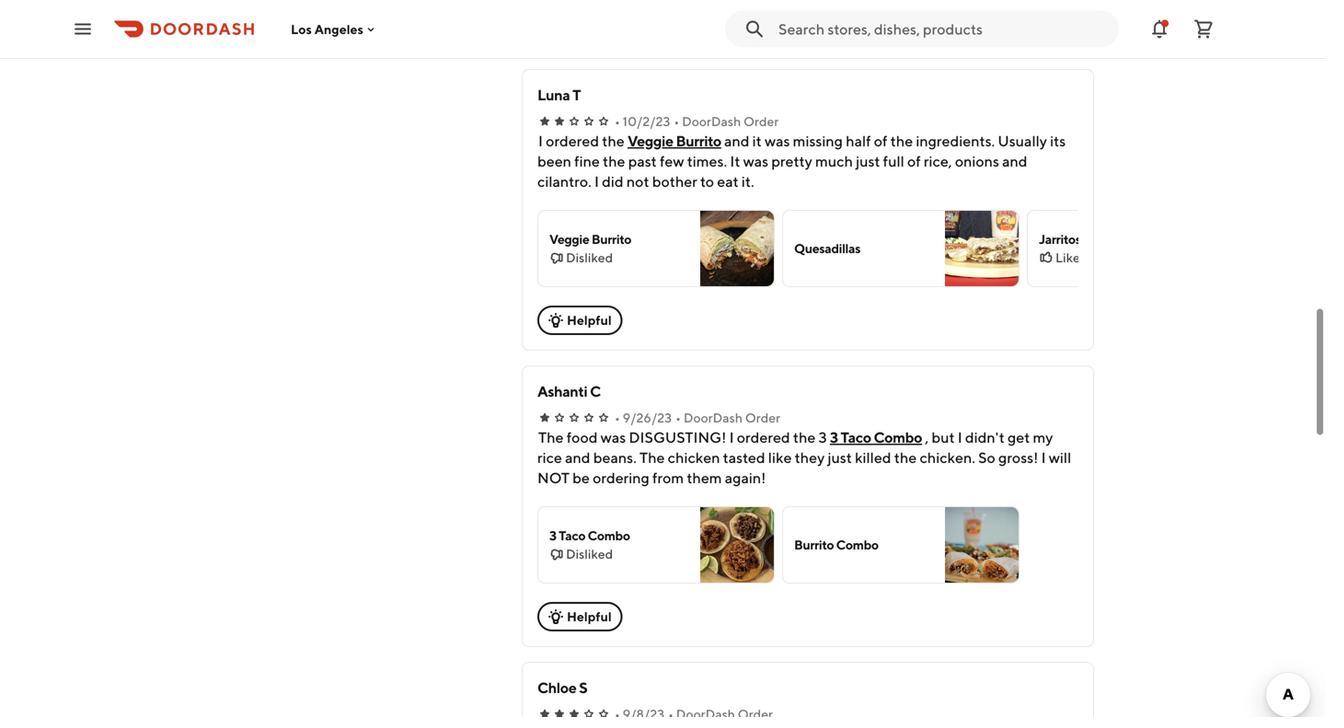 Task type: describe. For each thing, give the bounding box(es) containing it.
disliked for c
[[566, 546, 613, 562]]

angeles
[[315, 21, 364, 37]]

3 taco combo button
[[830, 427, 923, 447]]

open menu image
[[72, 18, 94, 40]]

liked
[[1056, 250, 1088, 265]]

• right 9/26/23
[[676, 410, 681, 425]]

t
[[573, 86, 581, 104]]

• 10/2/23 • doordash order
[[615, 114, 779, 129]]

chloe
[[538, 679, 577, 696]]

order for 3 taco combo
[[745, 410, 781, 425]]

ashanti c
[[538, 382, 601, 400]]

0 items, open order cart image
[[1193, 18, 1215, 40]]

1 vertical spatial veggie burrito
[[550, 232, 632, 247]]

s
[[579, 679, 588, 696]]

los
[[291, 21, 312, 37]]

0 horizontal spatial burrito
[[592, 232, 632, 247]]

0 horizontal spatial taco
[[559, 528, 586, 543]]

burrito inside 'button'
[[676, 132, 722, 150]]

3 inside 3 taco combo "button"
[[830, 429, 838, 446]]

10/2/23
[[623, 114, 671, 129]]

veggie inside 'button'
[[628, 132, 674, 150]]

0 vertical spatial 3 taco combo
[[830, 429, 923, 446]]

c
[[590, 382, 601, 400]]

order for veggie burrito
[[744, 114, 779, 129]]

• up veggie burrito 'button'
[[674, 114, 680, 129]]

quesadillas image
[[945, 211, 1019, 286]]

helpful for c
[[567, 609, 612, 624]]



Task type: vqa. For each thing, say whether or not it's contained in the screenshot.
9/26/23
yes



Task type: locate. For each thing, give the bounding box(es) containing it.
1 disliked from the top
[[566, 250, 613, 265]]

3 taco combo
[[830, 429, 923, 446], [550, 528, 630, 543]]

9/26/23
[[623, 410, 672, 425]]

0 vertical spatial helpful button
[[538, 306, 623, 335]]

helpful
[[567, 313, 612, 328], [567, 609, 612, 624]]

1 helpful button from the top
[[538, 306, 623, 335]]

1 vertical spatial disliked
[[566, 546, 613, 562]]

0 vertical spatial burrito
[[676, 132, 722, 150]]

notification bell image
[[1149, 18, 1171, 40]]

doordash
[[682, 114, 741, 129], [684, 410, 743, 425]]

2 helpful from the top
[[567, 609, 612, 624]]

1 vertical spatial helpful button
[[538, 602, 623, 632]]

0 vertical spatial helpful
[[567, 313, 612, 328]]

burrito combo image
[[945, 507, 1019, 583]]

veggie burrito image
[[701, 211, 774, 286]]

doordash right 9/26/23
[[684, 410, 743, 425]]

2 horizontal spatial burrito
[[794, 537, 834, 552]]

0 vertical spatial order
[[744, 114, 779, 129]]

0 horizontal spatial 3
[[550, 528, 557, 543]]

1 vertical spatial burrito
[[592, 232, 632, 247]]

los angeles button
[[291, 21, 378, 37]]

burrito
[[676, 132, 722, 150], [592, 232, 632, 247], [794, 537, 834, 552]]

1 vertical spatial taco
[[559, 528, 586, 543]]

combo
[[874, 429, 923, 446], [588, 528, 630, 543], [836, 537, 879, 552]]

ashanti
[[538, 382, 588, 400]]

los angeles
[[291, 21, 364, 37]]

helpful for t
[[567, 313, 612, 328]]

1 helpful from the top
[[567, 313, 612, 328]]

• left 10/2/23 on the top of the page
[[615, 114, 620, 129]]

disliked for t
[[566, 250, 613, 265]]

combo inside "button"
[[874, 429, 923, 446]]

• 9/26/23 • doordash order
[[615, 410, 781, 425]]

jarritos
[[1039, 232, 1081, 247]]

helpful button for c
[[538, 602, 623, 632]]

1 vertical spatial order
[[745, 410, 781, 425]]

veggie
[[628, 132, 674, 150], [550, 232, 590, 247]]

1 horizontal spatial burrito
[[676, 132, 722, 150]]

taco
[[841, 429, 871, 446], [559, 528, 586, 543]]

helpful up s
[[567, 609, 612, 624]]

veggie burrito
[[628, 132, 722, 150], [550, 232, 632, 247]]

3 taco combo image
[[701, 507, 774, 583]]

2 vertical spatial burrito
[[794, 537, 834, 552]]

disliked
[[566, 250, 613, 265], [566, 546, 613, 562]]

1 vertical spatial 3 taco combo
[[550, 528, 630, 543]]

2 disliked from the top
[[566, 546, 613, 562]]

doordash for 3 taco combo
[[684, 410, 743, 425]]

0 horizontal spatial veggie
[[550, 232, 590, 247]]

order
[[744, 114, 779, 129], [745, 410, 781, 425]]

3
[[830, 429, 838, 446], [550, 528, 557, 543]]

0 horizontal spatial 3 taco combo
[[550, 528, 630, 543]]

1 vertical spatial helpful
[[567, 609, 612, 624]]

burrito combo
[[794, 537, 879, 552]]

1 horizontal spatial veggie
[[628, 132, 674, 150]]

combo inside button
[[836, 537, 879, 552]]

1 vertical spatial veggie
[[550, 232, 590, 247]]

veggie burrito button
[[628, 131, 722, 151]]

Store search: begin typing to search for stores available on DoorDash text field
[[779, 19, 1108, 39]]

quesadillas button
[[782, 210, 1020, 287]]

0 vertical spatial 3
[[830, 429, 838, 446]]

2 helpful button from the top
[[538, 602, 623, 632]]

1 horizontal spatial 3 taco combo
[[830, 429, 923, 446]]

quesadillas
[[794, 241, 861, 256]]

1 horizontal spatial taco
[[841, 429, 871, 446]]

helpful up c at left bottom
[[567, 313, 612, 328]]

helpful button up the ashanti c
[[538, 306, 623, 335]]

•
[[615, 114, 620, 129], [674, 114, 680, 129], [615, 410, 620, 425], [676, 410, 681, 425]]

0 vertical spatial veggie
[[628, 132, 674, 150]]

chloe s
[[538, 679, 588, 696]]

0 vertical spatial taco
[[841, 429, 871, 446]]

1 vertical spatial doordash
[[684, 410, 743, 425]]

1 horizontal spatial 3
[[830, 429, 838, 446]]

helpful button up s
[[538, 602, 623, 632]]

taco inside "button"
[[841, 429, 871, 446]]

burrito combo button
[[782, 506, 1020, 584]]

burrito inside button
[[794, 537, 834, 552]]

• left 9/26/23
[[615, 410, 620, 425]]

0 vertical spatial veggie burrito
[[628, 132, 722, 150]]

doordash for veggie burrito
[[682, 114, 741, 129]]

helpful button
[[538, 306, 623, 335], [538, 602, 623, 632]]

doordash up veggie burrito 'button'
[[682, 114, 741, 129]]

luna t
[[538, 86, 581, 104]]

helpful button for t
[[538, 306, 623, 335]]

luna
[[538, 86, 570, 104]]

1 vertical spatial 3
[[550, 528, 557, 543]]

0 vertical spatial doordash
[[682, 114, 741, 129]]

0 vertical spatial disliked
[[566, 250, 613, 265]]



